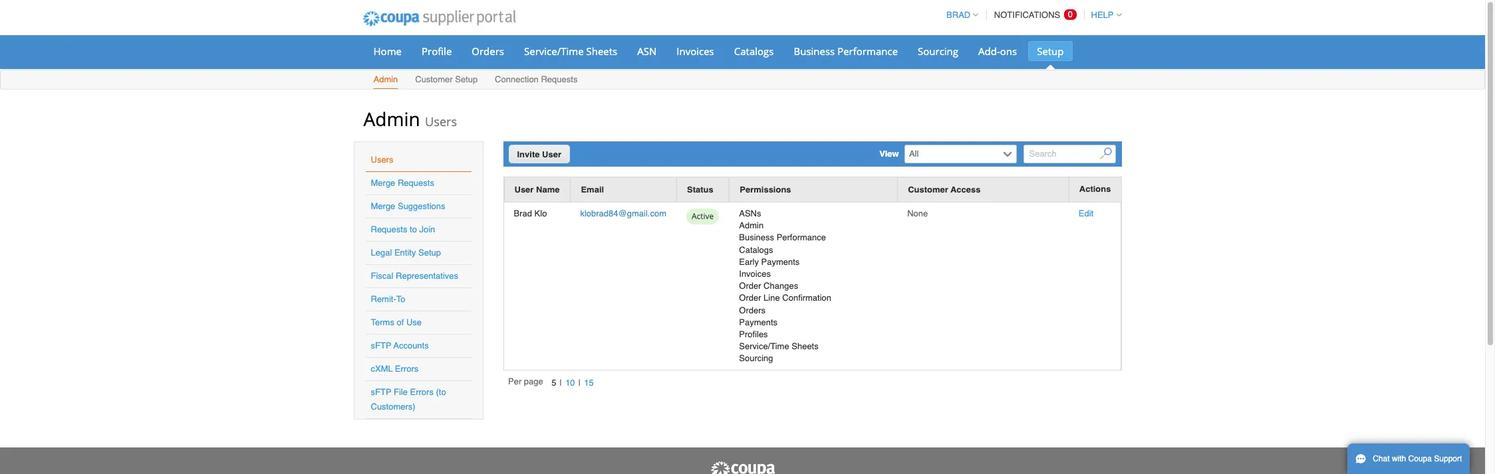 Task type: vqa. For each thing, say whether or not it's contained in the screenshot.
Learning Center
no



Task type: locate. For each thing, give the bounding box(es) containing it.
page
[[524, 377, 543, 387]]

sftp inside sftp file errors (to customers)
[[371, 388, 391, 398]]

payments
[[761, 257, 800, 267], [739, 318, 778, 328]]

admin down home at the left top of the page
[[373, 74, 398, 84]]

1 merge from the top
[[371, 178, 395, 188]]

2 vertical spatial setup
[[418, 248, 441, 258]]

1 vertical spatial payments
[[739, 318, 778, 328]]

0 vertical spatial customer
[[415, 74, 453, 84]]

requests inside connection requests link
[[541, 74, 578, 84]]

0 horizontal spatial performance
[[777, 233, 826, 243]]

business
[[794, 45, 835, 58], [739, 233, 774, 243]]

0 horizontal spatial customer
[[415, 74, 453, 84]]

requests
[[541, 74, 578, 84], [398, 178, 434, 188], [371, 225, 407, 235]]

merge suggestions link
[[371, 202, 445, 211]]

order left line
[[739, 294, 761, 303]]

fiscal representatives link
[[371, 271, 458, 281]]

1 vertical spatial errors
[[410, 388, 434, 398]]

0 vertical spatial merge
[[371, 178, 395, 188]]

profile link
[[413, 41, 460, 61]]

payments up the changes
[[761, 257, 800, 267]]

requests to join
[[371, 225, 435, 235]]

1 vertical spatial sourcing
[[739, 354, 773, 364]]

customer
[[415, 74, 453, 84], [908, 185, 948, 195]]

help link
[[1085, 10, 1122, 20]]

to
[[396, 295, 405, 305]]

users
[[425, 114, 457, 130], [371, 155, 393, 165]]

0 vertical spatial order
[[739, 281, 761, 291]]

users down customer setup link
[[425, 114, 457, 130]]

0 horizontal spatial service/time
[[524, 45, 584, 58]]

0 horizontal spatial invoices
[[677, 45, 714, 58]]

1 horizontal spatial business
[[794, 45, 835, 58]]

orders down line
[[739, 306, 766, 316]]

early
[[739, 257, 759, 267]]

service/time down profiles
[[739, 342, 789, 352]]

entity
[[394, 248, 416, 258]]

coupa supplier portal image
[[353, 2, 525, 35], [709, 462, 776, 475]]

requests left to
[[371, 225, 407, 235]]

1 vertical spatial sftp
[[371, 388, 391, 398]]

1 vertical spatial business
[[739, 233, 774, 243]]

5 button
[[548, 376, 560, 390]]

users inside admin users
[[425, 114, 457, 130]]

1 horizontal spatial customer
[[908, 185, 948, 195]]

0 vertical spatial brad
[[946, 10, 971, 20]]

order
[[739, 281, 761, 291], [739, 294, 761, 303]]

0 vertical spatial service/time
[[524, 45, 584, 58]]

navigation
[[941, 2, 1122, 28], [508, 376, 597, 391]]

1 horizontal spatial brad
[[946, 10, 971, 20]]

to
[[410, 225, 417, 235]]

10
[[565, 378, 575, 388]]

0 horizontal spatial user
[[514, 185, 534, 195]]

1 horizontal spatial sheets
[[792, 342, 819, 352]]

0 vertical spatial sheets
[[586, 45, 617, 58]]

invoices right asn link
[[677, 45, 714, 58]]

1 horizontal spatial invoices
[[739, 269, 771, 279]]

order down early on the bottom of the page
[[739, 281, 761, 291]]

setup
[[1037, 45, 1064, 58], [455, 74, 478, 84], [418, 248, 441, 258]]

business right catalogs 'link' at the top of page
[[794, 45, 835, 58]]

requests down "service/time sheets"
[[541, 74, 578, 84]]

0 horizontal spatial coupa supplier portal image
[[353, 2, 525, 35]]

admin link
[[373, 72, 399, 89]]

sftp up cxml
[[371, 341, 391, 351]]

1 vertical spatial invoices
[[739, 269, 771, 279]]

user
[[542, 150, 561, 160], [514, 185, 534, 195]]

user name button
[[514, 183, 560, 197]]

| right the 5
[[560, 378, 562, 388]]

0 horizontal spatial sheets
[[586, 45, 617, 58]]

0 horizontal spatial brad
[[514, 209, 532, 219]]

user left name
[[514, 185, 534, 195]]

remit-
[[371, 295, 396, 305]]

0 horizontal spatial navigation
[[508, 376, 597, 391]]

0 horizontal spatial business
[[739, 233, 774, 243]]

customer down profile
[[415, 74, 453, 84]]

klo
[[534, 209, 547, 219]]

admin down admin 'link' at the top of page
[[363, 106, 420, 132]]

0 vertical spatial navigation
[[941, 2, 1122, 28]]

1 vertical spatial navigation
[[508, 376, 597, 391]]

merge requests link
[[371, 178, 434, 188]]

0 vertical spatial user
[[542, 150, 561, 160]]

invoices inside asns admin business performance catalogs early payments invoices order changes order line confirmation orders payments profiles service/time sheets sourcing
[[739, 269, 771, 279]]

brad left klo
[[514, 209, 532, 219]]

payments up profiles
[[739, 318, 778, 328]]

0 vertical spatial requests
[[541, 74, 578, 84]]

terms
[[371, 318, 394, 328]]

invoices down early on the bottom of the page
[[739, 269, 771, 279]]

0 horizontal spatial sourcing
[[739, 354, 773, 364]]

sheets down confirmation
[[792, 342, 819, 352]]

setup down join
[[418, 248, 441, 258]]

admin
[[373, 74, 398, 84], [363, 106, 420, 132], [739, 221, 764, 231]]

sftp for sftp accounts
[[371, 341, 391, 351]]

errors left (to
[[410, 388, 434, 398]]

1 horizontal spatial setup
[[455, 74, 478, 84]]

performance
[[837, 45, 898, 58], [777, 233, 826, 243]]

add-ons link
[[970, 41, 1026, 61]]

user right invite
[[542, 150, 561, 160]]

1 horizontal spatial service/time
[[739, 342, 789, 352]]

sftp
[[371, 341, 391, 351], [371, 388, 391, 398]]

1 horizontal spatial orders
[[739, 306, 766, 316]]

0 horizontal spatial |
[[560, 378, 562, 388]]

confirmation
[[782, 294, 831, 303]]

Search text field
[[1023, 145, 1116, 164]]

1 | from the left
[[560, 378, 562, 388]]

notifications
[[994, 10, 1060, 20]]

chat with coupa support button
[[1347, 444, 1470, 475]]

2 merge from the top
[[371, 202, 395, 211]]

asn
[[637, 45, 657, 58]]

brad klo
[[514, 209, 547, 219]]

email button
[[581, 183, 604, 197]]

sheets left asn
[[586, 45, 617, 58]]

1 horizontal spatial navigation
[[941, 2, 1122, 28]]

service/time
[[524, 45, 584, 58], [739, 342, 789, 352]]

sourcing down profiles
[[739, 354, 773, 364]]

catalogs right invoices link
[[734, 45, 774, 58]]

0 vertical spatial payments
[[761, 257, 800, 267]]

requests up suggestions
[[398, 178, 434, 188]]

0 vertical spatial errors
[[395, 364, 419, 374]]

add-
[[978, 45, 1000, 58]]

invite
[[517, 150, 540, 160]]

sourcing
[[918, 45, 958, 58], [739, 354, 773, 364]]

sheets inside asns admin business performance catalogs early payments invoices order changes order line confirmation orders payments profiles service/time sheets sourcing
[[792, 342, 819, 352]]

0 vertical spatial coupa supplier portal image
[[353, 2, 525, 35]]

requests to join link
[[371, 225, 435, 235]]

1 vertical spatial requests
[[398, 178, 434, 188]]

permissions button
[[740, 183, 791, 197]]

1 vertical spatial user
[[514, 185, 534, 195]]

1 vertical spatial merge
[[371, 202, 395, 211]]

2 order from the top
[[739, 294, 761, 303]]

status button
[[687, 183, 713, 197]]

errors down accounts
[[395, 364, 419, 374]]

1 horizontal spatial coupa supplier portal image
[[709, 462, 776, 475]]

ons
[[1000, 45, 1017, 58]]

1 vertical spatial brad
[[514, 209, 532, 219]]

1 vertical spatial admin
[[363, 106, 420, 132]]

catalogs up early on the bottom of the page
[[739, 245, 773, 255]]

admin for admin users
[[363, 106, 420, 132]]

2 horizontal spatial setup
[[1037, 45, 1064, 58]]

0 horizontal spatial orders
[[472, 45, 504, 58]]

5
[[551, 378, 556, 388]]

0 vertical spatial admin
[[373, 74, 398, 84]]

1 horizontal spatial users
[[425, 114, 457, 130]]

invite user link
[[508, 145, 570, 164]]

1 vertical spatial performance
[[777, 233, 826, 243]]

cxml errors
[[371, 364, 419, 374]]

1 horizontal spatial |
[[578, 378, 581, 388]]

customer for customer setup
[[415, 74, 453, 84]]

setup down orders link
[[455, 74, 478, 84]]

1 order from the top
[[739, 281, 761, 291]]

users up "merge requests" link
[[371, 155, 393, 165]]

invite user
[[517, 150, 561, 160]]

use
[[406, 318, 422, 328]]

name
[[536, 185, 560, 195]]

0 vertical spatial sftp
[[371, 341, 391, 351]]

remit-to link
[[371, 295, 405, 305]]

1 sftp from the top
[[371, 341, 391, 351]]

requests for merge requests
[[398, 178, 434, 188]]

1 vertical spatial order
[[739, 294, 761, 303]]

2 vertical spatial admin
[[739, 221, 764, 231]]

business down asns on the top of the page
[[739, 233, 774, 243]]

admin down asns on the top of the page
[[739, 221, 764, 231]]

customer up the none
[[908, 185, 948, 195]]

notifications 0
[[994, 9, 1073, 20]]

orders up the connection
[[472, 45, 504, 58]]

1 horizontal spatial user
[[542, 150, 561, 160]]

chat with coupa support
[[1373, 455, 1462, 464]]

customer inside button
[[908, 185, 948, 195]]

invoices
[[677, 45, 714, 58], [739, 269, 771, 279]]

catalogs inside asns admin business performance catalogs early payments invoices order changes order line confirmation orders payments profiles service/time sheets sourcing
[[739, 245, 773, 255]]

service/time up the connection requests
[[524, 45, 584, 58]]

0 vertical spatial catalogs
[[734, 45, 774, 58]]

permissions
[[740, 185, 791, 195]]

0 vertical spatial users
[[425, 114, 457, 130]]

2 sftp from the top
[[371, 388, 391, 398]]

1 vertical spatial customer
[[908, 185, 948, 195]]

changes
[[764, 281, 798, 291]]

0 horizontal spatial users
[[371, 155, 393, 165]]

admin inside 'link'
[[373, 74, 398, 84]]

1 vertical spatial setup
[[455, 74, 478, 84]]

1 horizontal spatial performance
[[837, 45, 898, 58]]

sftp up the customers) at the bottom left of page
[[371, 388, 391, 398]]

merge for merge requests
[[371, 178, 395, 188]]

0 vertical spatial setup
[[1037, 45, 1064, 58]]

merge down "merge requests" link
[[371, 202, 395, 211]]

status
[[687, 185, 713, 195]]

| left 15
[[578, 378, 581, 388]]

1 vertical spatial sheets
[[792, 342, 819, 352]]

sourcing link
[[909, 41, 967, 61]]

1 vertical spatial orders
[[739, 306, 766, 316]]

sourcing down brad link
[[918, 45, 958, 58]]

brad up "sourcing" link
[[946, 10, 971, 20]]

merge down users link
[[371, 178, 395, 188]]

1 horizontal spatial sourcing
[[918, 45, 958, 58]]

invoices link
[[668, 41, 723, 61]]

1 vertical spatial coupa supplier portal image
[[709, 462, 776, 475]]

active button
[[686, 208, 719, 229]]

errors
[[395, 364, 419, 374], [410, 388, 434, 398]]

1 vertical spatial service/time
[[739, 342, 789, 352]]

setup down "notifications 0"
[[1037, 45, 1064, 58]]

1 vertical spatial catalogs
[[739, 245, 773, 255]]



Task type: describe. For each thing, give the bounding box(es) containing it.
line
[[764, 294, 780, 303]]

merge suggestions
[[371, 202, 445, 211]]

navigation containing notifications 0
[[941, 2, 1122, 28]]

profiles
[[739, 330, 768, 340]]

brad link
[[941, 10, 979, 20]]

service/time sheets
[[524, 45, 617, 58]]

edit
[[1079, 209, 1094, 219]]

5 | 10 | 15
[[551, 378, 594, 388]]

admin inside asns admin business performance catalogs early payments invoices order changes order line confirmation orders payments profiles service/time sheets sourcing
[[739, 221, 764, 231]]

navigation containing per page
[[508, 376, 597, 391]]

requests for connection requests
[[541, 74, 578, 84]]

customer for customer access
[[908, 185, 948, 195]]

service/time inside asns admin business performance catalogs early payments invoices order changes order line confirmation orders payments profiles service/time sheets sourcing
[[739, 342, 789, 352]]

active
[[692, 211, 714, 222]]

catalogs link
[[725, 41, 782, 61]]

(to
[[436, 388, 446, 398]]

representatives
[[396, 271, 458, 281]]

per
[[508, 377, 522, 387]]

15
[[584, 378, 594, 388]]

business performance
[[794, 45, 898, 58]]

customer access
[[908, 185, 981, 195]]

fiscal
[[371, 271, 393, 281]]

sftp for sftp file errors (to customers)
[[371, 388, 391, 398]]

actions
[[1079, 184, 1111, 194]]

View text field
[[906, 146, 1000, 163]]

legal entity setup link
[[371, 248, 441, 258]]

coupa
[[1408, 455, 1432, 464]]

profile
[[422, 45, 452, 58]]

accounts
[[393, 341, 429, 351]]

2 | from the left
[[578, 378, 581, 388]]

remit-to
[[371, 295, 405, 305]]

fiscal representatives
[[371, 271, 458, 281]]

email
[[581, 185, 604, 195]]

setup inside customer setup link
[[455, 74, 478, 84]]

business inside asns admin business performance catalogs early payments invoices order changes order line confirmation orders payments profiles service/time sheets sourcing
[[739, 233, 774, 243]]

orders inside asns admin business performance catalogs early payments invoices order changes order line confirmation orders payments profiles service/time sheets sourcing
[[739, 306, 766, 316]]

sourcing inside asns admin business performance catalogs early payments invoices order changes order line confirmation orders payments profiles service/time sheets sourcing
[[739, 354, 773, 364]]

sftp accounts
[[371, 341, 429, 351]]

catalogs inside 'link'
[[734, 45, 774, 58]]

none
[[907, 209, 928, 219]]

connection requests
[[495, 74, 578, 84]]

terms of use
[[371, 318, 422, 328]]

0 horizontal spatial setup
[[418, 248, 441, 258]]

support
[[1434, 455, 1462, 464]]

0 vertical spatial performance
[[837, 45, 898, 58]]

0 vertical spatial sourcing
[[918, 45, 958, 58]]

help
[[1091, 10, 1114, 20]]

search image
[[1100, 148, 1112, 160]]

brad for brad klo
[[514, 209, 532, 219]]

user name
[[514, 185, 560, 195]]

sftp file errors (to customers)
[[371, 388, 446, 412]]

terms of use link
[[371, 318, 422, 328]]

setup link
[[1028, 41, 1072, 61]]

klobrad84@gmail.com
[[580, 209, 666, 219]]

suggestions
[[398, 202, 445, 211]]

connection requests link
[[494, 72, 578, 89]]

0
[[1068, 9, 1073, 19]]

2 vertical spatial requests
[[371, 225, 407, 235]]

users link
[[371, 155, 393, 165]]

1 vertical spatial users
[[371, 155, 393, 165]]

asns admin business performance catalogs early payments invoices order changes order line confirmation orders payments profiles service/time sheets sourcing
[[739, 209, 831, 364]]

home link
[[365, 41, 410, 61]]

legal
[[371, 248, 392, 258]]

per page
[[508, 377, 543, 387]]

0 vertical spatial invoices
[[677, 45, 714, 58]]

errors inside sftp file errors (to customers)
[[410, 388, 434, 398]]

asn link
[[629, 41, 665, 61]]

with
[[1392, 455, 1406, 464]]

access
[[951, 185, 981, 195]]

chat
[[1373, 455, 1390, 464]]

add-ons
[[978, 45, 1017, 58]]

brad for brad
[[946, 10, 971, 20]]

legal entity setup
[[371, 248, 441, 258]]

customer setup
[[415, 74, 478, 84]]

performance inside asns admin business performance catalogs early payments invoices order changes order line confirmation orders payments profiles service/time sheets sourcing
[[777, 233, 826, 243]]

customer setup link
[[415, 72, 478, 89]]

merge for merge suggestions
[[371, 202, 395, 211]]

service/time sheets link
[[515, 41, 626, 61]]

15 button
[[581, 376, 597, 390]]

sftp file errors (to customers) link
[[371, 388, 446, 412]]

user inside button
[[514, 185, 534, 195]]

0 vertical spatial business
[[794, 45, 835, 58]]

admin for admin
[[373, 74, 398, 84]]

cxml errors link
[[371, 364, 419, 374]]

merge requests
[[371, 178, 434, 188]]

connection
[[495, 74, 539, 84]]

admin users
[[363, 106, 457, 132]]

0 vertical spatial orders
[[472, 45, 504, 58]]

join
[[419, 225, 435, 235]]

sftp accounts link
[[371, 341, 429, 351]]

edit link
[[1079, 209, 1094, 219]]

cxml
[[371, 364, 393, 374]]

10 button
[[562, 376, 578, 390]]

home
[[373, 45, 402, 58]]

customers)
[[371, 402, 415, 412]]

customer access button
[[908, 183, 981, 197]]



